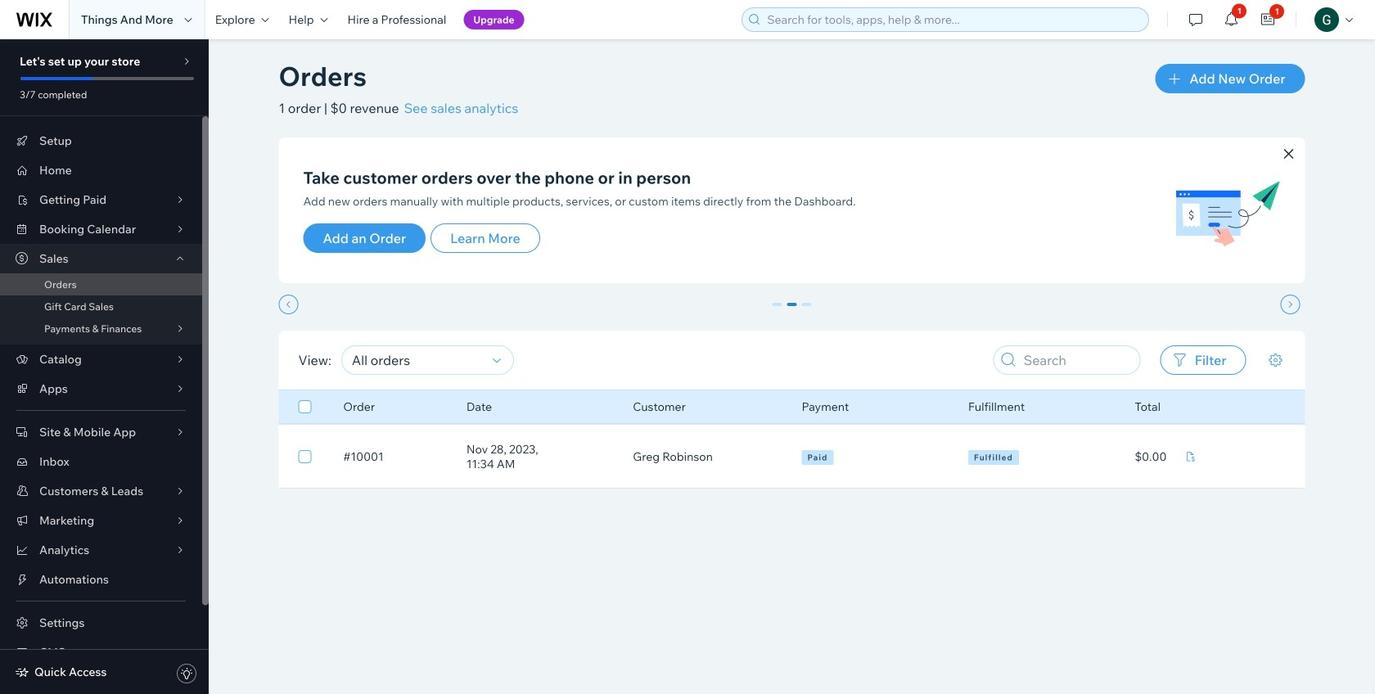 Task type: locate. For each thing, give the bounding box(es) containing it.
take customer orders over the phone or in person image
[[1174, 157, 1281, 264]]

Unsaved view field
[[347, 346, 488, 374]]

None checkbox
[[298, 397, 311, 417]]

sidebar element
[[0, 39, 209, 694]]

None checkbox
[[298, 447, 311, 467]]



Task type: vqa. For each thing, say whether or not it's contained in the screenshot.
Billing
no



Task type: describe. For each thing, give the bounding box(es) containing it.
Search for tools, apps, help & more... field
[[762, 8, 1144, 31]]

Search field
[[1019, 346, 1135, 374]]



